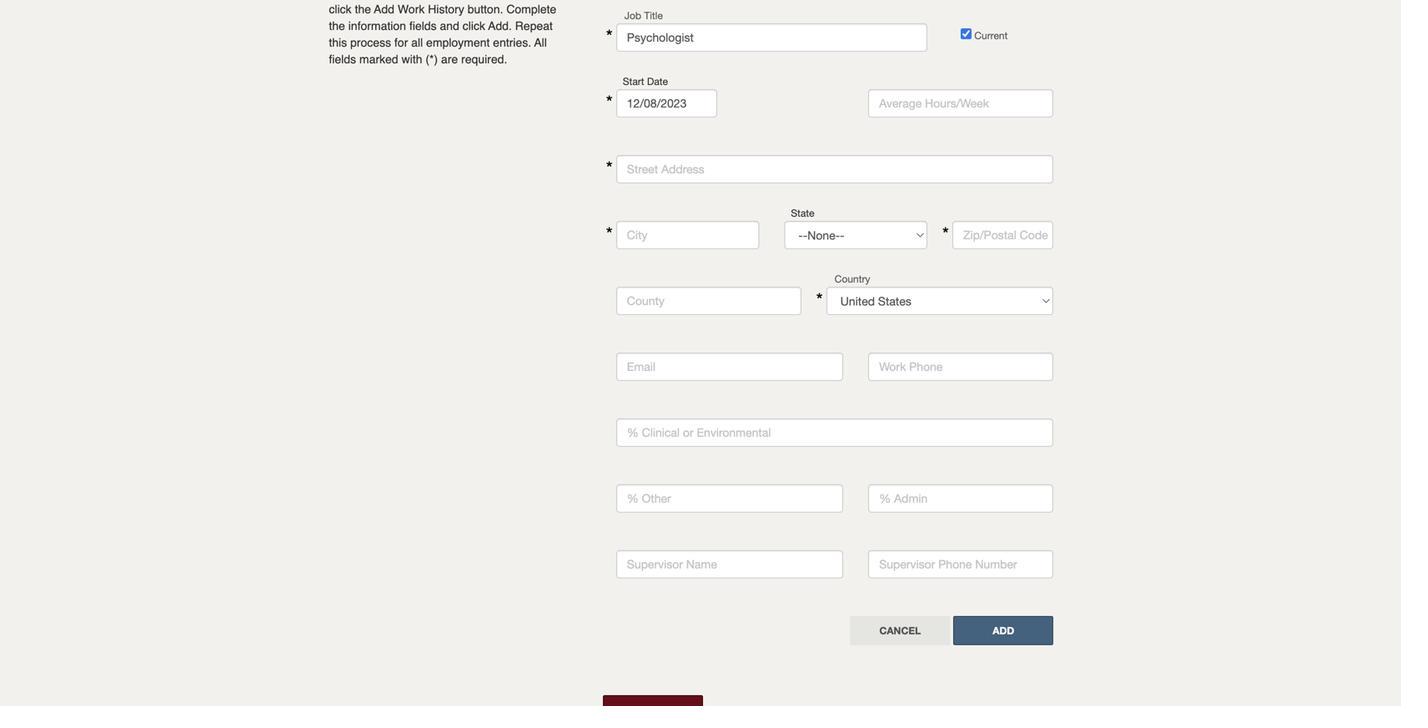 Task type: vqa. For each thing, say whether or not it's contained in the screenshot.
TO in the to access the license questionnaire.
no



Task type: describe. For each thing, give the bounding box(es) containing it.
work
[[880, 360, 906, 374]]

street address
[[627, 162, 705, 176]]

% clinical or environmental
[[627, 426, 771, 440]]

Job Title text field
[[616, 23, 928, 52]]

Current checkbox
[[961, 28, 972, 39]]

% Clinical or Environmental text field
[[616, 419, 1054, 447]]

supervisor phone number
[[880, 558, 1018, 572]]

supervisor name
[[627, 558, 717, 572]]

or
[[683, 426, 694, 440]]

name
[[687, 558, 717, 572]]

address
[[662, 162, 705, 176]]

average hours/week
[[880, 96, 989, 110]]

Street Address text field
[[616, 155, 1054, 184]]

Email text field
[[616, 353, 844, 381]]

job
[[625, 10, 642, 21]]

county
[[627, 294, 665, 308]]

hours/week
[[925, 96, 989, 110]]

title
[[644, 10, 663, 21]]

email
[[627, 360, 656, 374]]

% Other text field
[[616, 485, 844, 513]]

admin
[[895, 492, 928, 506]]

Start Date text field
[[616, 89, 718, 118]]

zip/postal code
[[964, 228, 1048, 242]]

phone for supervisor
[[939, 558, 972, 572]]

current
[[972, 30, 1008, 41]]

supervisor for supervisor phone number
[[880, 558, 936, 572]]

state
[[791, 207, 815, 219]]

environmental
[[697, 426, 771, 440]]



Task type: locate. For each thing, give the bounding box(es) containing it.
zip/postal
[[964, 228, 1017, 242]]

average
[[880, 96, 922, 110]]

phone for work
[[910, 360, 943, 374]]

City text field
[[616, 221, 760, 249]]

Zip/Postal Code text field
[[953, 221, 1054, 249]]

2 supervisor from the left
[[880, 558, 936, 572]]

0 vertical spatial phone
[[910, 360, 943, 374]]

% other
[[627, 492, 671, 506]]

work phone
[[880, 360, 943, 374]]

% for % clinical or environmental
[[627, 426, 639, 440]]

1 horizontal spatial supervisor
[[880, 558, 936, 572]]

% left other
[[627, 492, 639, 506]]

code
[[1020, 228, 1048, 242]]

phone left "number"
[[939, 558, 972, 572]]

phone right the work
[[910, 360, 943, 374]]

supervisor
[[627, 558, 683, 572], [880, 558, 936, 572]]

street
[[627, 162, 658, 176]]

1 vertical spatial phone
[[939, 558, 972, 572]]

% for % admin
[[880, 492, 891, 506]]

Supervisor Name text field
[[616, 551, 844, 579]]

number
[[976, 558, 1018, 572]]

%
[[627, 426, 639, 440], [627, 492, 639, 506], [880, 492, 891, 506]]

% for % other
[[627, 492, 639, 506]]

city
[[627, 228, 648, 242]]

County text field
[[616, 287, 802, 315]]

start date
[[623, 76, 668, 87]]

supervisor down the 'admin' at right
[[880, 558, 936, 572]]

start
[[623, 76, 645, 87]]

% left clinical
[[627, 426, 639, 440]]

job title
[[625, 10, 663, 21]]

0 horizontal spatial supervisor
[[627, 558, 683, 572]]

% Admin text field
[[869, 485, 1054, 513]]

clinical
[[642, 426, 680, 440]]

% left the 'admin' at right
[[880, 492, 891, 506]]

Supervisor Phone Number text field
[[869, 551, 1054, 579]]

1 supervisor from the left
[[627, 558, 683, 572]]

% admin
[[880, 492, 928, 506]]

date
[[647, 76, 668, 87]]

Work Phone text field
[[869, 353, 1054, 381]]

country
[[835, 273, 871, 285]]

other
[[642, 492, 671, 506]]

phone
[[910, 360, 943, 374], [939, 558, 972, 572]]

None button
[[850, 617, 951, 646], [954, 617, 1054, 646], [603, 696, 703, 707], [850, 617, 951, 646], [954, 617, 1054, 646], [603, 696, 703, 707]]

supervisor for supervisor name
[[627, 558, 683, 572]]

supervisor left name
[[627, 558, 683, 572]]

Average Hours/Week text field
[[869, 89, 1054, 118]]



